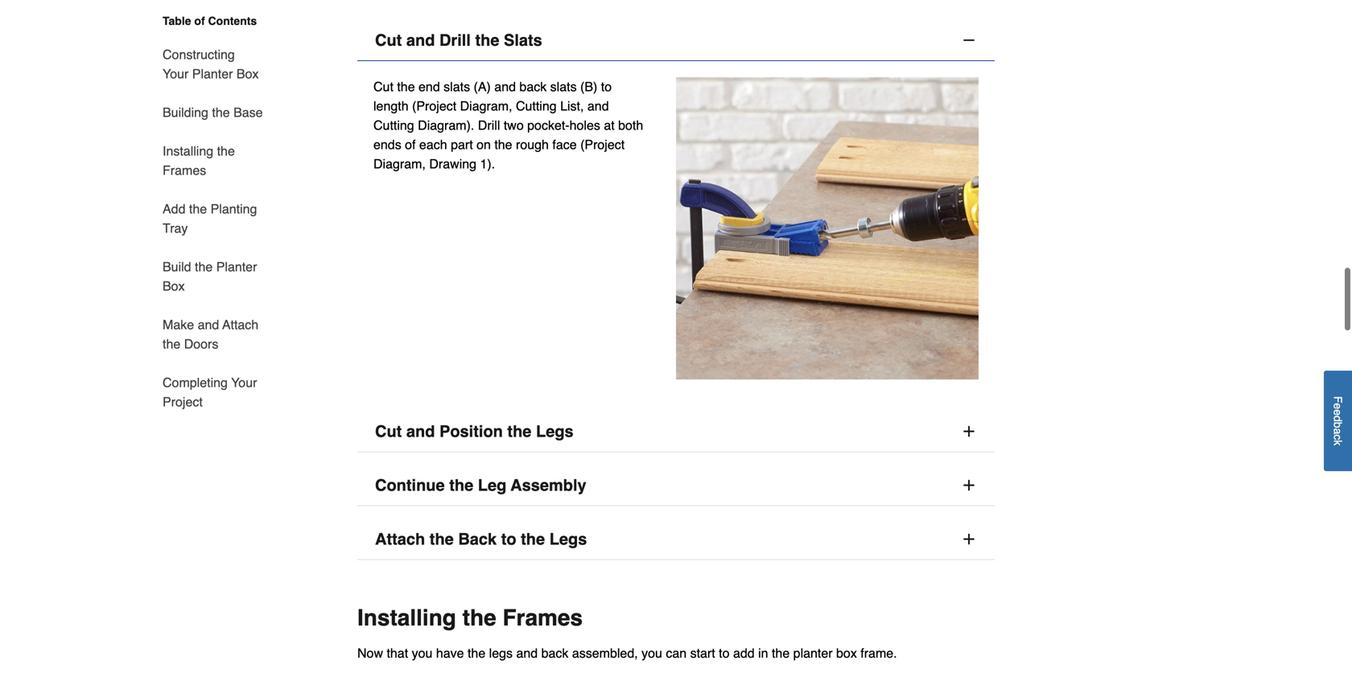 Task type: locate. For each thing, give the bounding box(es) containing it.
installing up that
[[357, 606, 456, 632]]

to right back in the left of the page
[[501, 531, 516, 549]]

frames inside table of contents element
[[163, 163, 206, 178]]

the down building the base link
[[217, 144, 235, 159]]

installing down the building
[[163, 144, 213, 159]]

1 horizontal spatial (project
[[580, 137, 625, 152]]

project
[[163, 395, 203, 410]]

face
[[552, 137, 577, 152]]

0 horizontal spatial drill
[[439, 31, 471, 49]]

0 vertical spatial plus image
[[961, 478, 977, 494]]

end
[[419, 79, 440, 94]]

1 horizontal spatial installing
[[357, 606, 456, 632]]

0 horizontal spatial installing the frames
[[163, 144, 235, 178]]

1 you from the left
[[412, 647, 433, 661]]

1 vertical spatial box
[[163, 279, 185, 294]]

back
[[520, 79, 547, 94], [541, 647, 569, 661]]

1 vertical spatial legs
[[550, 531, 587, 549]]

the left back in the left of the page
[[430, 531, 454, 549]]

planter
[[192, 66, 233, 81], [216, 260, 257, 274]]

continue the leg assembly button
[[357, 466, 995, 507]]

in
[[758, 647, 768, 661]]

your inside completing your project
[[231, 375, 257, 390]]

1 vertical spatial to
[[501, 531, 516, 549]]

ends
[[373, 137, 401, 152]]

of right table
[[194, 14, 205, 27]]

back left assembled,
[[541, 647, 569, 661]]

0 vertical spatial drill
[[439, 31, 471, 49]]

drill up on
[[478, 118, 500, 133]]

table of contents
[[163, 14, 257, 27]]

cutting
[[516, 98, 557, 113], [373, 118, 414, 133]]

build the planter box
[[163, 260, 257, 294]]

1 e from the top
[[1332, 404, 1345, 410]]

drill up end
[[439, 31, 471, 49]]

e up d
[[1332, 404, 1345, 410]]

1 horizontal spatial slats
[[550, 79, 577, 94]]

add the planting tray link
[[163, 190, 264, 248]]

2 horizontal spatial to
[[719, 647, 730, 661]]

1 vertical spatial cut
[[373, 79, 394, 94]]

diagram, down ends on the left of the page
[[373, 156, 426, 171]]

1 horizontal spatial drill
[[478, 118, 500, 133]]

attach down the continue
[[375, 531, 425, 549]]

cut and drill the slats
[[375, 31, 542, 49]]

1 vertical spatial diagram,
[[373, 156, 426, 171]]

0 vertical spatial installing
[[163, 144, 213, 159]]

cut inside "button"
[[375, 31, 402, 49]]

diagram, down (a)
[[460, 98, 512, 113]]

1).
[[480, 156, 495, 171]]

you
[[412, 647, 433, 661], [642, 647, 662, 661]]

make and attach the doors link
[[163, 306, 264, 364]]

0 vertical spatial cut
[[375, 31, 402, 49]]

your
[[163, 66, 189, 81], [231, 375, 257, 390]]

at
[[604, 118, 615, 133]]

completing
[[163, 375, 228, 390]]

(project
[[412, 98, 457, 113], [580, 137, 625, 152]]

the inside build the planter box
[[195, 260, 213, 274]]

and
[[406, 31, 435, 49], [494, 79, 516, 94], [588, 98, 609, 113], [198, 318, 219, 332], [406, 423, 435, 441], [516, 647, 538, 661]]

diagram).
[[418, 118, 474, 133]]

1 horizontal spatial cutting
[[516, 98, 557, 113]]

plus image
[[961, 424, 977, 440]]

1 horizontal spatial you
[[642, 647, 662, 661]]

cut inside button
[[375, 423, 402, 441]]

back up pocket-
[[520, 79, 547, 94]]

1 horizontal spatial diagram,
[[460, 98, 512, 113]]

legs up the assembly at left
[[536, 423, 574, 441]]

installing the frames
[[163, 144, 235, 178], [357, 606, 583, 632]]

cut the end slats (a) and back slats (b) to length (project diagram, cutting list, and cutting diagram). drill two pocket-holes at both ends of each part on the rough face (project diagram, drawing 1).
[[373, 79, 643, 171]]

table of contents element
[[143, 13, 264, 412]]

0 vertical spatial attach
[[222, 318, 259, 332]]

you left can
[[642, 647, 662, 661]]

planter for your
[[192, 66, 233, 81]]

e up b at the right bottom of page
[[1332, 410, 1345, 416]]

cut for cut the end slats (a) and back slats (b) to length (project diagram, cutting list, and cutting diagram). drill two pocket-holes at both ends of each part on the rough face (project diagram, drawing 1).
[[373, 79, 394, 94]]

1 vertical spatial cutting
[[373, 118, 414, 133]]

cut
[[375, 31, 402, 49], [373, 79, 394, 94], [375, 423, 402, 441]]

your down "constructing"
[[163, 66, 189, 81]]

2 plus image from the top
[[961, 532, 977, 548]]

leg
[[478, 477, 507, 495]]

1 horizontal spatial attach
[[375, 531, 425, 549]]

building the base link
[[163, 93, 263, 132]]

installing the frames link
[[163, 132, 264, 190]]

1 vertical spatial attach
[[375, 531, 425, 549]]

assembly
[[511, 477, 586, 495]]

0 vertical spatial cutting
[[516, 98, 557, 113]]

your for completing your project
[[231, 375, 257, 390]]

attach
[[222, 318, 259, 332], [375, 531, 425, 549]]

(a)
[[474, 79, 491, 94]]

to inside 'cut the end slats (a) and back slats (b) to length (project diagram, cutting list, and cutting diagram). drill two pocket-holes at both ends of each part on the rough face (project diagram, drawing 1).'
[[601, 79, 612, 94]]

to left add
[[719, 647, 730, 661]]

the
[[475, 31, 499, 49], [397, 79, 415, 94], [212, 105, 230, 120], [494, 137, 512, 152], [217, 144, 235, 159], [189, 202, 207, 217], [195, 260, 213, 274], [163, 337, 180, 352], [507, 423, 532, 441], [449, 477, 473, 495], [430, 531, 454, 549], [521, 531, 545, 549], [463, 606, 496, 632], [468, 647, 486, 661], [772, 647, 790, 661]]

of right ends on the left of the page
[[405, 137, 416, 152]]

0 horizontal spatial attach
[[222, 318, 259, 332]]

planter down add the planting tray link
[[216, 260, 257, 274]]

box up base
[[237, 66, 259, 81]]

length
[[373, 98, 409, 113]]

your right completing
[[231, 375, 257, 390]]

drill holes for the slats in the planter. image
[[676, 77, 979, 380]]

the left base
[[212, 105, 230, 120]]

frames up add
[[163, 163, 206, 178]]

0 horizontal spatial of
[[194, 14, 205, 27]]

holes
[[570, 118, 600, 133]]

0 vertical spatial box
[[237, 66, 259, 81]]

2 you from the left
[[642, 647, 662, 661]]

now that you have the legs and back assembled, you can start to add in the planter box frame.
[[357, 647, 897, 661]]

continue the leg assembly
[[375, 477, 586, 495]]

1 horizontal spatial your
[[231, 375, 257, 390]]

can
[[666, 647, 687, 661]]

doors
[[184, 337, 218, 352]]

and inside button
[[406, 423, 435, 441]]

box
[[237, 66, 259, 81], [163, 279, 185, 294]]

and up end
[[406, 31, 435, 49]]

the right build
[[195, 260, 213, 274]]

0 horizontal spatial installing
[[163, 144, 213, 159]]

box for build the planter box
[[163, 279, 185, 294]]

the right in
[[772, 647, 790, 661]]

b
[[1332, 422, 1345, 429]]

cut and position the legs
[[375, 423, 574, 441]]

add
[[163, 202, 186, 217]]

0 vertical spatial diagram,
[[460, 98, 512, 113]]

and inside make and attach the doors
[[198, 318, 219, 332]]

0 horizontal spatial diagram,
[[373, 156, 426, 171]]

1 vertical spatial back
[[541, 647, 569, 661]]

box inside build the planter box
[[163, 279, 185, 294]]

0 horizontal spatial slats
[[444, 79, 470, 94]]

0 horizontal spatial your
[[163, 66, 189, 81]]

and up doors
[[198, 318, 219, 332]]

1 vertical spatial of
[[405, 137, 416, 152]]

box inside constructing your planter box
[[237, 66, 259, 81]]

slats up list,
[[550, 79, 577, 94]]

slats
[[504, 31, 542, 49]]

legs down the assembly at left
[[550, 531, 587, 549]]

1 vertical spatial (project
[[580, 137, 625, 152]]

0 horizontal spatial (project
[[412, 98, 457, 113]]

2 vertical spatial to
[[719, 647, 730, 661]]

0 vertical spatial back
[[520, 79, 547, 94]]

0 vertical spatial frames
[[163, 163, 206, 178]]

2 slats from the left
[[550, 79, 577, 94]]

that
[[387, 647, 408, 661]]

slats left (a)
[[444, 79, 470, 94]]

cut inside 'cut the end slats (a) and back slats (b) to length (project diagram, cutting list, and cutting diagram). drill two pocket-holes at both ends of each part on the rough face (project diagram, drawing 1).'
[[373, 79, 394, 94]]

plus image inside continue the leg assembly button
[[961, 478, 977, 494]]

the right position at bottom left
[[507, 423, 532, 441]]

completing your project link
[[163, 364, 264, 412]]

frames
[[163, 163, 206, 178], [503, 606, 583, 632]]

(b)
[[580, 79, 598, 94]]

the right back in the left of the page
[[521, 531, 545, 549]]

constructing your planter box link
[[163, 35, 264, 93]]

1 horizontal spatial of
[[405, 137, 416, 152]]

installing the frames inside table of contents element
[[163, 144, 235, 178]]

you right that
[[412, 647, 433, 661]]

have
[[436, 647, 464, 661]]

e
[[1332, 404, 1345, 410], [1332, 410, 1345, 416]]

the left leg at the bottom left
[[449, 477, 473, 495]]

installing the frames up have
[[357, 606, 583, 632]]

of
[[194, 14, 205, 27], [405, 137, 416, 152]]

constructing your planter box
[[163, 47, 259, 81]]

1 horizontal spatial to
[[601, 79, 612, 94]]

0 horizontal spatial you
[[412, 647, 433, 661]]

(project down end
[[412, 98, 457, 113]]

1 vertical spatial installing
[[357, 606, 456, 632]]

0 horizontal spatial frames
[[163, 163, 206, 178]]

planter inside build the planter box
[[216, 260, 257, 274]]

1 horizontal spatial installing the frames
[[357, 606, 583, 632]]

continue
[[375, 477, 445, 495]]

drawing
[[429, 156, 477, 171]]

to inside button
[[501, 531, 516, 549]]

back inside 'cut the end slats (a) and back slats (b) to length (project diagram, cutting list, and cutting diagram). drill two pocket-holes at both ends of each part on the rough face (project diagram, drawing 1).'
[[520, 79, 547, 94]]

k
[[1332, 441, 1345, 446]]

building
[[163, 105, 208, 120]]

attach down build the planter box link
[[222, 318, 259, 332]]

0 horizontal spatial to
[[501, 531, 516, 549]]

0 vertical spatial legs
[[536, 423, 574, 441]]

plus image
[[961, 478, 977, 494], [961, 532, 977, 548]]

to right (b)
[[601, 79, 612, 94]]

2 vertical spatial cut
[[375, 423, 402, 441]]

1 horizontal spatial box
[[237, 66, 259, 81]]

your inside constructing your planter box
[[163, 66, 189, 81]]

drill
[[439, 31, 471, 49], [478, 118, 500, 133]]

your for constructing your planter box
[[163, 66, 189, 81]]

1 vertical spatial plus image
[[961, 532, 977, 548]]

(project down at
[[580, 137, 625, 152]]

0 vertical spatial your
[[163, 66, 189, 81]]

0 vertical spatial to
[[601, 79, 612, 94]]

installing the frames down the building
[[163, 144, 235, 178]]

1 vertical spatial planter
[[216, 260, 257, 274]]

0 vertical spatial installing the frames
[[163, 144, 235, 178]]

1 plus image from the top
[[961, 478, 977, 494]]

the down make
[[163, 337, 180, 352]]

planter down "constructing"
[[192, 66, 233, 81]]

cutting up pocket-
[[516, 98, 557, 113]]

to
[[601, 79, 612, 94], [501, 531, 516, 549], [719, 647, 730, 661]]

0 vertical spatial planter
[[192, 66, 233, 81]]

diagram,
[[460, 98, 512, 113], [373, 156, 426, 171]]

1 vertical spatial drill
[[478, 118, 500, 133]]

f e e d b a c k
[[1332, 397, 1345, 446]]

installing
[[163, 144, 213, 159], [357, 606, 456, 632]]

installing inside table of contents element
[[163, 144, 213, 159]]

1 horizontal spatial frames
[[503, 606, 583, 632]]

the inside add the planting tray
[[189, 202, 207, 217]]

the right add
[[189, 202, 207, 217]]

planter inside constructing your planter box
[[192, 66, 233, 81]]

the left the slats
[[475, 31, 499, 49]]

building the base
[[163, 105, 263, 120]]

plus image inside attach the back to the legs button
[[961, 532, 977, 548]]

the up "legs"
[[463, 606, 496, 632]]

box down build
[[163, 279, 185, 294]]

and left position at bottom left
[[406, 423, 435, 441]]

legs
[[536, 423, 574, 441], [550, 531, 587, 549]]

0 horizontal spatial box
[[163, 279, 185, 294]]

1 vertical spatial your
[[231, 375, 257, 390]]

cutting down length
[[373, 118, 414, 133]]

slats
[[444, 79, 470, 94], [550, 79, 577, 94]]

frames up "legs"
[[503, 606, 583, 632]]

start
[[690, 647, 715, 661]]

and right "legs"
[[516, 647, 538, 661]]



Task type: vqa. For each thing, say whether or not it's contained in the screenshot.
middle 3
no



Task type: describe. For each thing, give the bounding box(es) containing it.
and inside "button"
[[406, 31, 435, 49]]

and down (b)
[[588, 98, 609, 113]]

c
[[1332, 435, 1345, 441]]

attach the back to the legs
[[375, 531, 587, 549]]

attach inside button
[[375, 531, 425, 549]]

build
[[163, 260, 191, 274]]

attach the back to the legs button
[[357, 520, 995, 561]]

2 e from the top
[[1332, 410, 1345, 416]]

add the planting tray
[[163, 202, 257, 236]]

now
[[357, 647, 383, 661]]

the inside make and attach the doors
[[163, 337, 180, 352]]

position
[[439, 423, 503, 441]]

pocket-
[[527, 118, 570, 133]]

the inside installing the frames link
[[217, 144, 235, 159]]

the left "legs"
[[468, 647, 486, 661]]

0 horizontal spatial cutting
[[373, 118, 414, 133]]

cut for cut and position the legs
[[375, 423, 402, 441]]

two
[[504, 118, 524, 133]]

plus image for attach the back to the legs
[[961, 532, 977, 548]]

1 vertical spatial frames
[[503, 606, 583, 632]]

and right (a)
[[494, 79, 516, 94]]

rough
[[516, 137, 549, 152]]

box for constructing your planter box
[[237, 66, 259, 81]]

contents
[[208, 14, 257, 27]]

attach inside make and attach the doors
[[222, 318, 259, 332]]

make
[[163, 318, 194, 332]]

add
[[733, 647, 755, 661]]

cut and drill the slats button
[[357, 20, 995, 61]]

back
[[458, 531, 497, 549]]

1 vertical spatial installing the frames
[[357, 606, 583, 632]]

f
[[1332, 397, 1345, 404]]

constructing
[[163, 47, 235, 62]]

box
[[836, 647, 857, 661]]

drill inside "button"
[[439, 31, 471, 49]]

planter
[[793, 647, 833, 661]]

f e e d b a c k button
[[1324, 371, 1352, 472]]

plus image for continue the leg assembly
[[961, 478, 977, 494]]

legs
[[489, 647, 513, 661]]

minus image
[[961, 32, 977, 48]]

tray
[[163, 221, 188, 236]]

base
[[233, 105, 263, 120]]

the inside building the base link
[[212, 105, 230, 120]]

the left end
[[397, 79, 415, 94]]

of inside 'cut the end slats (a) and back slats (b) to length (project diagram, cutting list, and cutting diagram). drill two pocket-holes at both ends of each part on the rough face (project diagram, drawing 1).'
[[405, 137, 416, 152]]

0 vertical spatial (project
[[412, 98, 457, 113]]

the inside continue the leg assembly button
[[449, 477, 473, 495]]

planter for the
[[216, 260, 257, 274]]

completing your project
[[163, 375, 257, 410]]

make and attach the doors
[[163, 318, 259, 352]]

1 slats from the left
[[444, 79, 470, 94]]

build the planter box link
[[163, 248, 264, 306]]

cut and position the legs button
[[357, 412, 995, 453]]

part
[[451, 137, 473, 152]]

the inside cut and drill the slats "button"
[[475, 31, 499, 49]]

the right on
[[494, 137, 512, 152]]

the inside cut and position the legs button
[[507, 423, 532, 441]]

each
[[419, 137, 447, 152]]

assembled,
[[572, 647, 638, 661]]

frame.
[[861, 647, 897, 661]]

both
[[618, 118, 643, 133]]

table
[[163, 14, 191, 27]]

list,
[[560, 98, 584, 113]]

cut for cut and drill the slats
[[375, 31, 402, 49]]

planting
[[211, 202, 257, 217]]

0 vertical spatial of
[[194, 14, 205, 27]]

drill inside 'cut the end slats (a) and back slats (b) to length (project diagram, cutting list, and cutting diagram). drill two pocket-holes at both ends of each part on the rough face (project diagram, drawing 1).'
[[478, 118, 500, 133]]

on
[[477, 137, 491, 152]]

d
[[1332, 416, 1345, 422]]

a
[[1332, 429, 1345, 435]]



